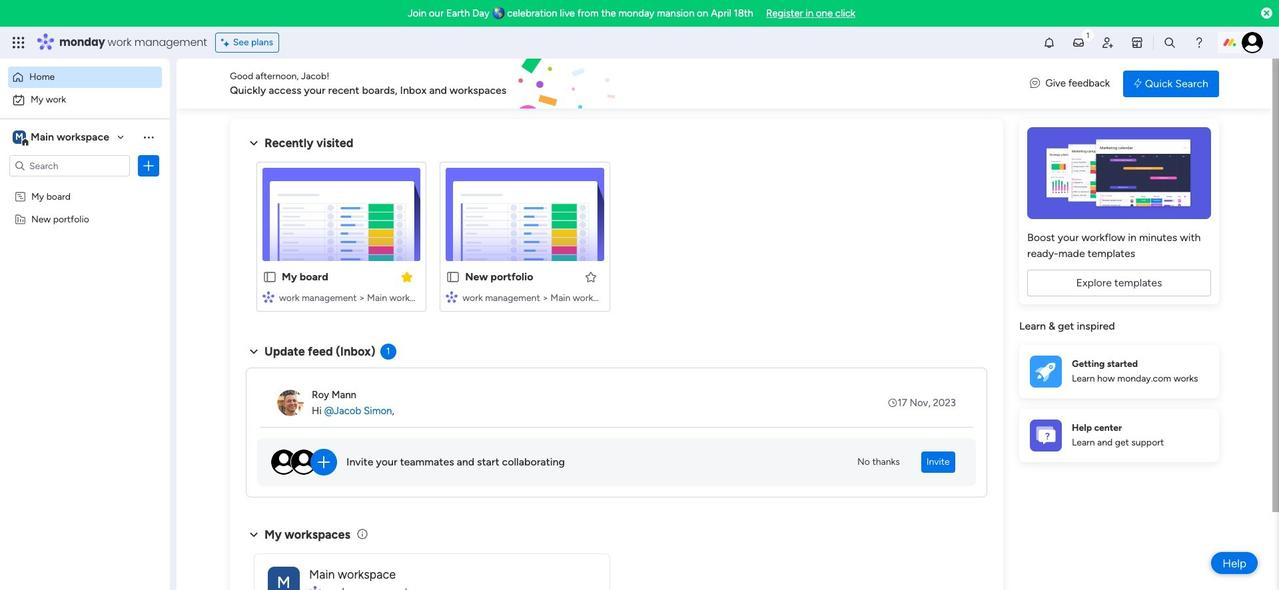 Task type: vqa. For each thing, say whether or not it's contained in the screenshot.
help image
yes



Task type: locate. For each thing, give the bounding box(es) containing it.
close my workspaces image
[[246, 527, 262, 543]]

v2 bolt switch image
[[1134, 76, 1142, 91]]

1 element
[[380, 344, 396, 360]]

list box
[[0, 182, 170, 410]]

options image
[[142, 159, 155, 173]]

1 vertical spatial option
[[8, 89, 162, 111]]

select product image
[[12, 36, 25, 49]]

templates image image
[[1031, 127, 1207, 219]]

getting started element
[[1019, 345, 1219, 398]]

option
[[8, 67, 162, 88], [8, 89, 162, 111], [0, 184, 170, 187]]

close recently visited image
[[246, 135, 262, 151]]

workspace options image
[[142, 130, 155, 144]]

invite members image
[[1101, 36, 1115, 49]]

help center element
[[1019, 409, 1219, 462]]

workspace selection element
[[13, 129, 111, 147]]

monday marketplace image
[[1131, 36, 1144, 49]]

public board image
[[446, 270, 460, 284]]

workspace image
[[13, 130, 26, 145]]

close update feed (inbox) image
[[246, 344, 262, 360]]

workspace image
[[268, 567, 300, 590]]



Task type: describe. For each thing, give the bounding box(es) containing it.
roy mann image
[[277, 390, 304, 416]]

2 vertical spatial option
[[0, 184, 170, 187]]

jacob simon image
[[1242, 32, 1263, 53]]

quick search results list box
[[246, 151, 987, 328]]

update feed image
[[1072, 36, 1085, 49]]

Search in workspace field
[[28, 158, 111, 174]]

search everything image
[[1163, 36, 1176, 49]]

notifications image
[[1043, 36, 1056, 49]]

see plans image
[[221, 35, 233, 50]]

public board image
[[262, 270, 277, 284]]

v2 user feedback image
[[1030, 76, 1040, 91]]

add to favorites image
[[584, 270, 597, 283]]

0 vertical spatial option
[[8, 67, 162, 88]]

remove from favorites image
[[401, 270, 414, 283]]

1 image
[[1082, 27, 1094, 42]]

help image
[[1192, 36, 1206, 49]]



